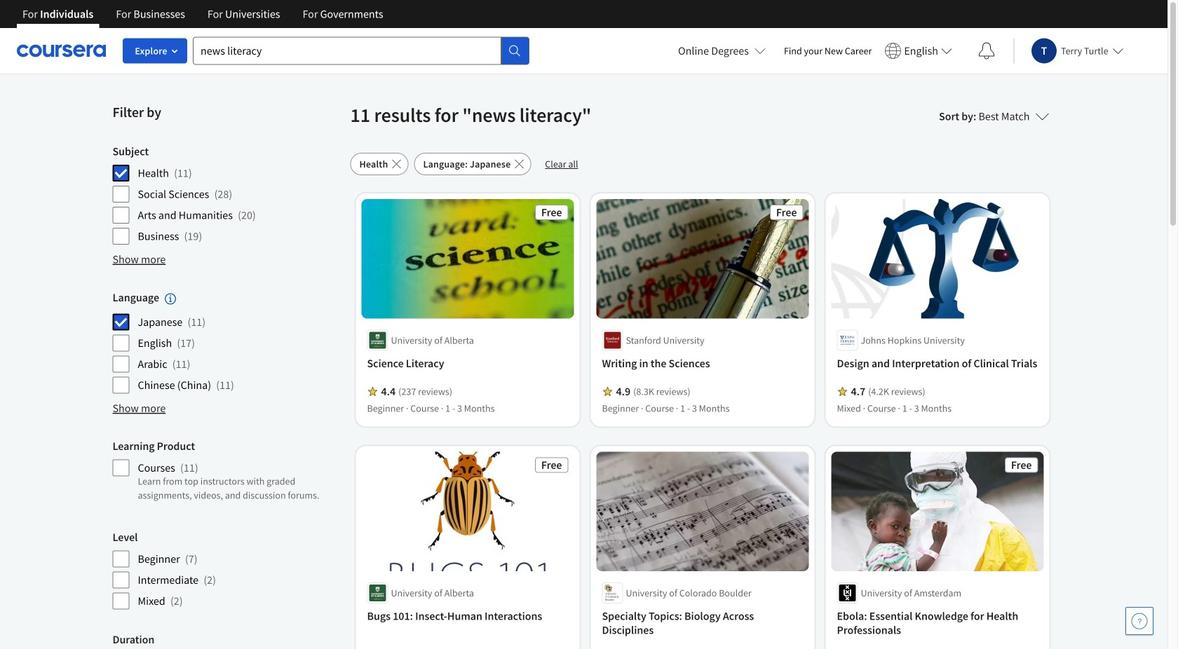 Task type: describe. For each thing, give the bounding box(es) containing it.
help center image
[[1132, 613, 1149, 630]]

coursera image
[[17, 39, 106, 62]]

information about this filter group image
[[165, 293, 176, 305]]

1 group from the top
[[113, 145, 342, 246]]

2 group from the top
[[113, 290, 342, 394]]

What do you want to learn? text field
[[193, 37, 502, 65]]

4 group from the top
[[113, 531, 342, 611]]

3 group from the top
[[113, 439, 342, 508]]



Task type: vqa. For each thing, say whether or not it's contained in the screenshot.
by associated with Sort
no



Task type: locate. For each thing, give the bounding box(es) containing it.
banner navigation
[[11, 0, 395, 39]]

group
[[113, 145, 342, 246], [113, 290, 342, 394], [113, 439, 342, 508], [113, 531, 342, 611]]

None search field
[[193, 37, 530, 65]]



